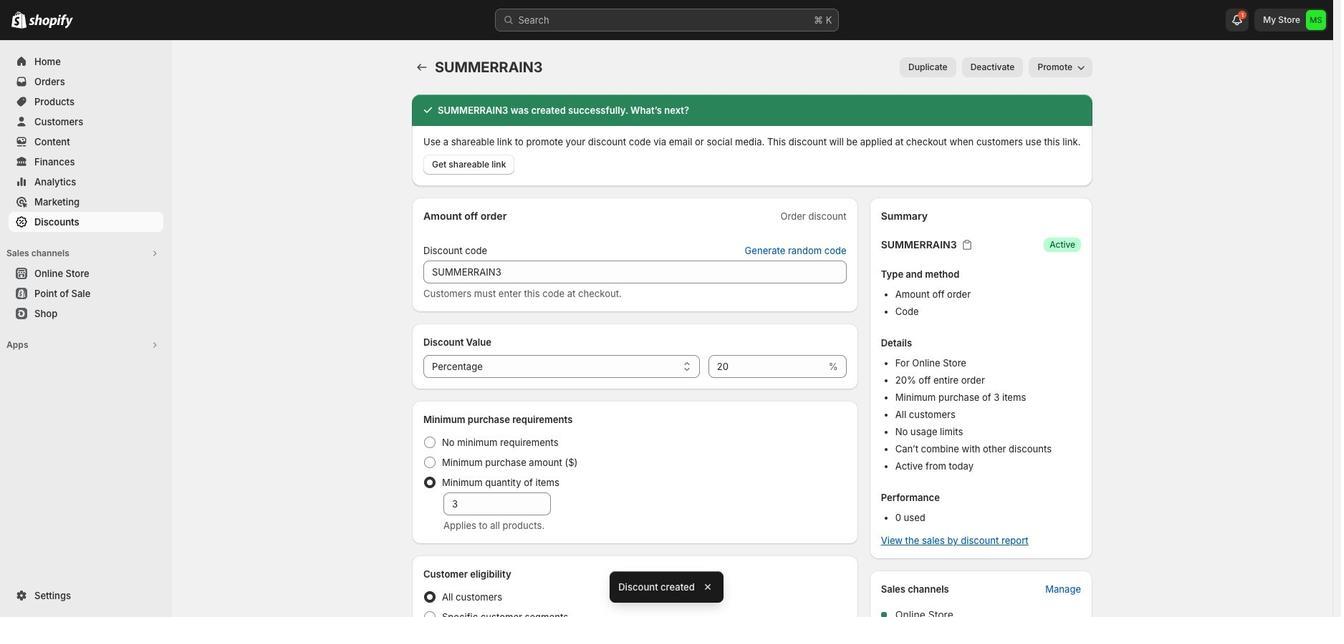 Task type: locate. For each thing, give the bounding box(es) containing it.
shopify image
[[29, 14, 73, 29]]

None text field
[[423, 261, 847, 284], [708, 355, 826, 378], [423, 261, 847, 284], [708, 355, 826, 378]]

None text field
[[443, 493, 551, 516]]

shopify image
[[11, 11, 27, 29]]



Task type: vqa. For each thing, say whether or not it's contained in the screenshot.
text box
yes



Task type: describe. For each thing, give the bounding box(es) containing it.
my store image
[[1306, 10, 1326, 30]]



